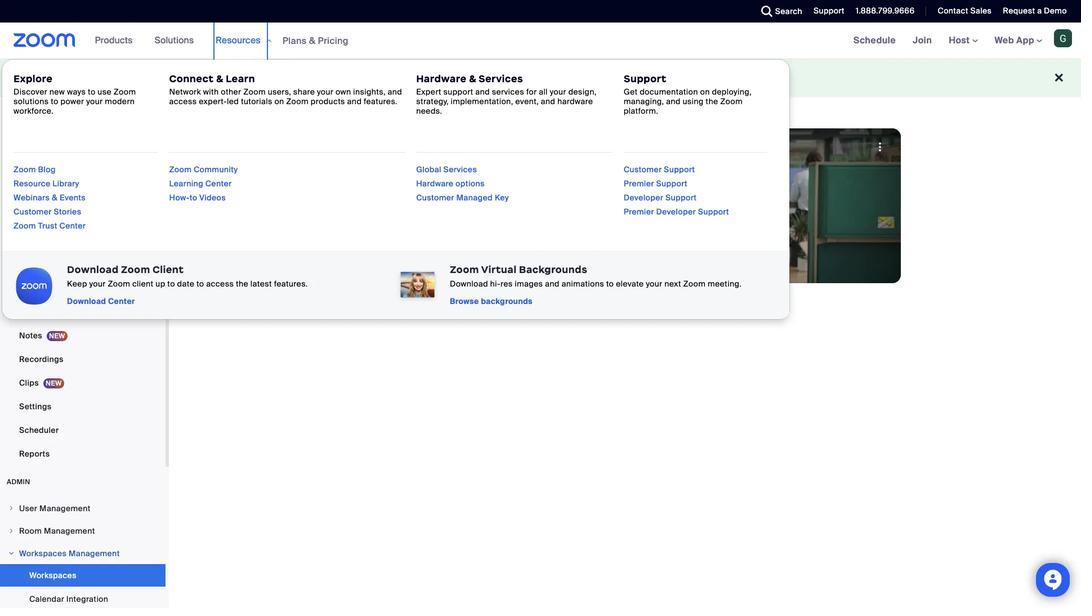 Task type: describe. For each thing, give the bounding box(es) containing it.
zoom left client
[[108, 279, 130, 289]]

zoom trust center link
[[14, 221, 86, 231]]

download for center
[[67, 296, 106, 306]]

get inside 'reserve ahead and maximize your productivity with zoom's workspace reservation! get virtual access to your ideal physical workspace and stay ahead of the game.'
[[531, 153, 545, 163]]

workspaces management menu item
[[0, 543, 166, 565]]

the inside download zoom client keep your zoom client up to date to access the latest features.
[[236, 279, 249, 289]]

1 premier from the top
[[624, 179, 655, 189]]

videos
[[199, 193, 226, 203]]

settings link
[[0, 395, 166, 418]]

clips
[[19, 378, 39, 388]]

features. inside connect & learn network with other zoom users, share your own insights, and access expert-led tutorials on zoom products and features.
[[364, 96, 398, 107]]

your inside meet zoom ai companion, footer
[[120, 73, 137, 83]]

ideal
[[291, 165, 310, 175]]

2 ai from the left
[[156, 73, 164, 83]]

2 upgrade from the left
[[518, 73, 552, 83]]

webinars & events link
[[14, 193, 86, 203]]

browse backgrounds
[[450, 296, 533, 306]]

user management
[[19, 504, 91, 514]]

browse
[[450, 296, 479, 306]]

and left stay
[[389, 165, 403, 175]]

access inside 'reserve ahead and maximize your productivity with zoom's workspace reservation! get virtual access to your ideal physical workspace and stay ahead of the game.'
[[233, 165, 260, 175]]

zoom virtual backgrounds download hi-res images and animations to elevate your next zoom meeting.
[[450, 264, 742, 289]]

cost.
[[497, 73, 516, 83]]

management for room management
[[44, 526, 95, 536]]

customer inside global services hardware options customer managed key
[[416, 193, 455, 203]]

platform.
[[624, 106, 659, 116]]

to inside zoom virtual backgrounds download hi-res images and animations to elevate your next zoom meeting.
[[607, 279, 614, 289]]

resources
[[216, 34, 261, 46]]

meet zoom ai companion, footer
[[0, 59, 1082, 97]]

zoom left the one
[[251, 73, 273, 83]]

resource library link
[[14, 179, 79, 189]]

customer support link
[[624, 165, 695, 175]]

customer stories link
[[14, 207, 81, 217]]

global services link
[[416, 165, 477, 175]]

zoom virtual backgrounds image
[[397, 265, 439, 307]]

access inside connect & learn network with other zoom users, share your own insights, and access expert-led tutorials on zoom products and features.
[[169, 96, 197, 107]]

web app button
[[995, 34, 1043, 46]]

search button
[[753, 0, 806, 23]]

latest
[[251, 279, 272, 289]]

workspace
[[345, 165, 387, 175]]

solutions
[[14, 96, 49, 107]]

admin menu menu
[[0, 498, 166, 608]]

request a demo
[[1004, 6, 1068, 16]]

all
[[539, 87, 548, 97]]

to inside 'reserve ahead and maximize your productivity with zoom's workspace reservation! get virtual access to your ideal physical workspace and stay ahead of the game.'
[[263, 165, 270, 175]]

discover
[[14, 87, 47, 97]]

hardware inside hardware & services expert support and services for all your design, strategy, implementation, event, and hardware needs.
[[416, 73, 467, 85]]

request
[[1004, 6, 1036, 16]]

access inside download zoom client keep your zoom client up to date to access the latest features.
[[206, 279, 234, 289]]

and right for
[[541, 96, 556, 107]]

your inside explore discover new ways to use zoom solutions to power your modern workforce.
[[86, 96, 103, 107]]

hi-
[[490, 279, 501, 289]]

power
[[61, 96, 84, 107]]

zoom up discover
[[36, 73, 58, 83]]

1 upgrade from the left
[[205, 73, 239, 83]]

personal contacts link
[[0, 254, 166, 276]]

contacts
[[55, 260, 90, 270]]

personal contacts
[[19, 260, 90, 270]]

event,
[[516, 96, 539, 107]]

support inside support get documentation on deploying, managing, and using the zoom platform.
[[624, 73, 667, 85]]

get inside support get documentation on deploying, managing, and using the zoom platform.
[[624, 87, 638, 97]]

zoom inside explore discover new ways to use zoom solutions to power your modern workforce.
[[114, 87, 136, 97]]

webinars link
[[0, 206, 166, 229]]

with inside 'reserve ahead and maximize your productivity with zoom's workspace reservation! get virtual access to your ideal physical workspace and stay ahead of the game.'
[[388, 153, 404, 163]]

zoom inside support get documentation on deploying, managing, and using the zoom platform.
[[721, 96, 743, 107]]

your up the physical
[[322, 153, 339, 163]]

strategy,
[[416, 96, 449, 107]]

a
[[1038, 6, 1042, 16]]

plans
[[283, 35, 307, 46]]

to left power
[[51, 96, 58, 107]]

stories
[[54, 207, 81, 217]]

backgrounds
[[481, 296, 533, 306]]

hardware & services expert support and services for all your design, strategy, implementation, event, and hardware needs.
[[416, 73, 597, 116]]

scheduler link
[[0, 419, 166, 442]]

services inside hardware & services expert support and services for all your design, strategy, implementation, event, and hardware needs.
[[479, 73, 523, 85]]

integration
[[66, 594, 108, 605]]

ways
[[67, 87, 86, 97]]

notes link
[[0, 325, 166, 347]]

backgrounds
[[519, 264, 588, 276]]

reports
[[19, 449, 50, 459]]

webinars inside zoom blog resource library webinars & events customer stories zoom trust center
[[14, 193, 50, 203]]

up
[[156, 279, 165, 289]]

share
[[293, 87, 315, 97]]

download zoom client keep your zoom client up to date to access the latest features.
[[67, 264, 308, 289]]

physical
[[312, 165, 343, 175]]

meetings navigation
[[845, 23, 1082, 59]]

room management menu item
[[0, 521, 166, 542]]

1 vertical spatial developer
[[657, 207, 696, 217]]

learning
[[169, 179, 203, 189]]

& for connect
[[216, 73, 223, 85]]

modern
[[105, 96, 135, 107]]

notes
[[19, 331, 42, 341]]

get
[[325, 73, 337, 83]]

pricing
[[318, 35, 349, 46]]

today
[[554, 73, 576, 83]]

personal for personal devices
[[19, 283, 53, 294]]

resources button
[[216, 23, 271, 59]]

on inside connect & learn network with other zoom users, share your own insights, and access expert-led tutorials on zoom products and features.
[[275, 96, 284, 107]]

new inside explore discover new ways to use zoom solutions to power your modern workforce.
[[49, 87, 65, 97]]

contact
[[938, 6, 969, 16]]

to right date
[[197, 279, 204, 289]]

demo
[[1045, 6, 1068, 16]]

assistant!
[[166, 73, 203, 83]]

right image for room management
[[8, 528, 15, 535]]

companion,
[[70, 73, 118, 83]]

web app
[[995, 34, 1035, 46]]

webinars inside webinars link
[[19, 212, 55, 223]]

game.
[[473, 165, 497, 175]]

2 premier from the top
[[624, 207, 655, 217]]

customer managed key link
[[416, 193, 509, 203]]

maximize
[[283, 153, 320, 163]]

join link
[[905, 23, 941, 59]]

profile picture image
[[1055, 29, 1073, 47]]

explore
[[14, 73, 53, 85]]

managed
[[457, 193, 493, 203]]

stay
[[405, 165, 421, 175]]

personal devices link
[[0, 277, 166, 300]]

no
[[445, 73, 455, 83]]

users,
[[268, 87, 291, 97]]

zoom up browse in the left of the page
[[450, 264, 479, 276]]

companion
[[389, 73, 433, 83]]

client
[[153, 264, 184, 276]]

images
[[515, 279, 543, 289]]

recordings link
[[0, 348, 166, 371]]

personal for personal contacts
[[19, 260, 53, 270]]

management for workspaces management
[[69, 549, 120, 559]]

meeting.
[[708, 279, 742, 289]]

browse backgrounds link
[[450, 296, 533, 306]]

host button
[[949, 34, 978, 46]]

zoom inside zoom community learning center how-to videos
[[169, 165, 192, 175]]

0 horizontal spatial ahead
[[241, 153, 265, 163]]

download for zoom
[[67, 264, 119, 276]]

workspaces for workspaces
[[29, 571, 77, 581]]

products
[[311, 96, 345, 107]]

product information navigation
[[2, 23, 791, 320]]

workspaces management menu
[[0, 565, 166, 608]]

zoom left 'trust'
[[14, 221, 36, 231]]

sales
[[971, 6, 992, 16]]

and inside zoom virtual backgrounds download hi-res images and animations to elevate your next zoom meeting.
[[545, 279, 560, 289]]



Task type: locate. For each thing, give the bounding box(es) containing it.
2 right image from the top
[[8, 528, 15, 535]]

download center link
[[67, 296, 135, 306]]

management for user management
[[39, 504, 91, 514]]

virtual
[[481, 264, 517, 276]]

0 horizontal spatial customer
[[14, 207, 52, 217]]

ahead right "reserve"
[[241, 153, 265, 163]]

with left zoom's
[[388, 153, 404, 163]]

explore discover new ways to use zoom solutions to power your modern workforce.
[[14, 73, 136, 116]]

1 horizontal spatial with
[[388, 153, 404, 163]]

zoom up client
[[121, 264, 150, 276]]

banner containing explore
[[0, 23, 1082, 320]]

& for hardware
[[469, 73, 476, 85]]

workspaces inside menu
[[29, 571, 77, 581]]

zoom blog link
[[14, 165, 56, 175]]

hardware down "global"
[[416, 179, 454, 189]]

workspaces down room
[[19, 549, 67, 559]]

1 horizontal spatial upgrade
[[518, 73, 552, 83]]

on left deploying,
[[701, 87, 710, 97]]

1 horizontal spatial ai
[[156, 73, 164, 83]]

to left use
[[88, 87, 96, 97]]

0 vertical spatial with
[[203, 87, 219, 97]]

led
[[227, 96, 239, 107]]

download inside download zoom client keep your zoom client up to date to access the latest features.
[[67, 264, 119, 276]]

and left "using"
[[667, 96, 681, 107]]

3 ai from the left
[[379, 73, 387, 83]]

0 vertical spatial personal
[[19, 260, 53, 270]]

blog
[[38, 165, 56, 175]]

reserve ahead and maximize your productivity with zoom's workspace reservation! get virtual access to your ideal physical workspace and stay ahead of the game.
[[207, 153, 545, 175]]

& inside hardware & services expert support and services for all your design, strategy, implementation, event, and hardware needs.
[[469, 73, 476, 85]]

zoom community link
[[169, 165, 238, 175]]

the
[[706, 96, 719, 107], [459, 165, 471, 175], [236, 279, 249, 289]]

center down stories
[[59, 221, 86, 231]]

customer support premier support developer support premier developer support
[[624, 165, 730, 217]]

0 vertical spatial features.
[[364, 96, 398, 107]]

2 vertical spatial management
[[69, 549, 120, 559]]

animations
[[562, 279, 604, 289]]

additional
[[457, 73, 495, 83]]

access up own
[[339, 73, 367, 83]]

0 horizontal spatial services
[[444, 165, 477, 175]]

zoom down "pro"
[[286, 96, 309, 107]]

1 personal from the top
[[19, 260, 53, 270]]

user management menu item
[[0, 498, 166, 519]]

workspaces inside menu item
[[19, 549, 67, 559]]

the left 'latest'
[[236, 279, 249, 289]]

personal up personal devices
[[19, 260, 53, 270]]

2 personal from the top
[[19, 283, 53, 294]]

clips link
[[0, 372, 166, 394]]

ahead left of
[[423, 165, 447, 175]]

and down backgrounds
[[545, 279, 560, 289]]

the inside support get documentation on deploying, managing, and using the zoom platform.
[[706, 96, 719, 107]]

1 vertical spatial webinars
[[19, 212, 55, 223]]

your right ways
[[86, 96, 103, 107]]

workforce.
[[14, 106, 54, 116]]

& inside connect & learn network with other zoom users, share your own insights, and access expert-led tutorials on zoom products and features.
[[216, 73, 223, 85]]

webinars down webinars & events link on the left top
[[19, 212, 55, 223]]

0 vertical spatial ahead
[[241, 153, 265, 163]]

developer down developer support link
[[657, 207, 696, 217]]

whiteboards
[[19, 307, 68, 317]]

your inside zoom virtual backgrounds download hi-res images and animations to elevate your next zoom meeting.
[[646, 279, 663, 289]]

1 vertical spatial premier
[[624, 207, 655, 217]]

1 vertical spatial management
[[44, 526, 95, 536]]

new left assistant!
[[139, 73, 154, 83]]

0 horizontal spatial features.
[[274, 279, 308, 289]]

workspaces up the calendar
[[29, 571, 77, 581]]

user
[[19, 504, 37, 514]]

and left get
[[308, 73, 323, 83]]

with left other
[[203, 87, 219, 97]]

0 horizontal spatial the
[[236, 279, 249, 289]]

0 horizontal spatial with
[[203, 87, 219, 97]]

and left 'maximize'
[[267, 153, 281, 163]]

2 horizontal spatial ai
[[379, 73, 387, 83]]

1 horizontal spatial on
[[701, 87, 710, 97]]

1 vertical spatial with
[[388, 153, 404, 163]]

right image inside room management menu item
[[8, 528, 15, 535]]

and inside meet zoom ai companion, footer
[[308, 73, 323, 83]]

1 vertical spatial download
[[450, 279, 488, 289]]

personal menu menu
[[0, 135, 166, 466]]

using
[[683, 96, 704, 107]]

to down learning center link
[[190, 193, 197, 203]]

2 hardware from the top
[[416, 179, 454, 189]]

search
[[776, 6, 803, 16]]

1 horizontal spatial the
[[459, 165, 471, 175]]

1 horizontal spatial ahead
[[423, 165, 447, 175]]

and inside support get documentation on deploying, managing, and using the zoom platform.
[[667, 96, 681, 107]]

1 horizontal spatial services
[[479, 73, 523, 85]]

personal up the whiteboards
[[19, 283, 53, 294]]

0 vertical spatial hardware
[[416, 73, 467, 85]]

access down assistant!
[[169, 96, 197, 107]]

your inside connect & learn network with other zoom users, share your own insights, and access expert-led tutorials on zoom products and features.
[[317, 87, 334, 97]]

0 horizontal spatial new
[[49, 87, 65, 97]]

management up room management
[[39, 504, 91, 514]]

zoom right "using"
[[721, 96, 743, 107]]

ai up insights,
[[379, 73, 387, 83]]

the right "using"
[[706, 96, 719, 107]]

with inside connect & learn network with other zoom users, share your own insights, and access expert-led tutorials on zoom products and features.
[[203, 87, 219, 97]]

and down companion at the left top of the page
[[388, 87, 402, 97]]

webinars down 'resource'
[[14, 193, 50, 203]]

zoom up learning
[[169, 165, 192, 175]]

management up workspaces management
[[44, 526, 95, 536]]

0 vertical spatial premier
[[624, 179, 655, 189]]

calendar integration link
[[0, 588, 166, 608]]

schedule
[[854, 34, 896, 46]]

customer down the meetings
[[14, 207, 52, 217]]

global services hardware options customer managed key
[[416, 165, 509, 203]]

1 vertical spatial personal
[[19, 283, 53, 294]]

own
[[336, 87, 351, 97]]

1 horizontal spatial get
[[624, 87, 638, 97]]

2 vertical spatial download
[[67, 296, 106, 306]]

resource
[[14, 179, 51, 189]]

support
[[444, 87, 474, 97]]

meet zoom ai companion, your new ai assistant! upgrade to zoom one pro and get access to ai companion at no additional cost. upgrade today
[[14, 73, 576, 83]]

customer
[[624, 165, 662, 175], [416, 193, 455, 203], [14, 207, 52, 217]]

right image left room
[[8, 528, 15, 535]]

new inside meet zoom ai companion, footer
[[139, 73, 154, 83]]

workspaces management
[[19, 549, 120, 559]]

to left elevate
[[607, 279, 614, 289]]

zoom community learning center how-to videos
[[169, 165, 238, 203]]

& for plans
[[309, 35, 316, 46]]

with
[[203, 87, 219, 97], [388, 153, 404, 163]]

0 vertical spatial customer
[[624, 165, 662, 175]]

0 horizontal spatial center
[[59, 221, 86, 231]]

1 vertical spatial new
[[49, 87, 65, 97]]

0 vertical spatial download
[[67, 264, 119, 276]]

center
[[205, 179, 232, 189], [59, 221, 86, 231], [108, 296, 135, 306]]

expert-
[[199, 96, 227, 107]]

how-to videos link
[[169, 193, 226, 203]]

the inside 'reserve ahead and maximize your productivity with zoom's workspace reservation! get virtual access to your ideal physical workspace and stay ahead of the game.'
[[459, 165, 471, 175]]

customer inside customer support premier support developer support premier developer support
[[624, 165, 662, 175]]

workspaces link
[[0, 565, 166, 587]]

download
[[67, 264, 119, 276], [450, 279, 488, 289], [67, 296, 106, 306]]

web
[[995, 34, 1015, 46]]

zoom up 'resource'
[[14, 165, 36, 175]]

and
[[308, 73, 323, 83], [388, 87, 402, 97], [476, 87, 490, 97], [347, 96, 362, 107], [541, 96, 556, 107], [667, 96, 681, 107], [267, 153, 281, 163], [389, 165, 403, 175], [545, 279, 560, 289]]

options
[[456, 179, 485, 189]]

access inside meet zoom ai companion, footer
[[339, 73, 367, 83]]

developer
[[624, 193, 664, 203], [657, 207, 696, 217]]

profile
[[19, 165, 44, 175]]

1 vertical spatial workspaces
[[29, 571, 77, 581]]

get
[[624, 87, 638, 97], [531, 153, 545, 163]]

meet
[[14, 73, 34, 83]]

0 horizontal spatial get
[[531, 153, 545, 163]]

1 vertical spatial ahead
[[423, 165, 447, 175]]

features. inside download zoom client keep your zoom client up to date to access the latest features.
[[274, 279, 308, 289]]

1 horizontal spatial features.
[[364, 96, 398, 107]]

0 vertical spatial webinars
[[14, 193, 50, 203]]

hardware inside global services hardware options customer managed key
[[416, 179, 454, 189]]

your inside download zoom client keep your zoom client up to date to access the latest features.
[[89, 279, 106, 289]]

center inside zoom community learning center how-to videos
[[205, 179, 232, 189]]

2 horizontal spatial customer
[[624, 165, 662, 175]]

managing,
[[624, 96, 664, 107]]

needs.
[[416, 106, 442, 116]]

0 horizontal spatial ai
[[60, 73, 68, 83]]

banner
[[0, 23, 1082, 320]]

reserve
[[207, 153, 239, 163]]

ai up ways
[[60, 73, 68, 83]]

0 vertical spatial center
[[205, 179, 232, 189]]

of
[[449, 165, 457, 175]]

0 vertical spatial workspaces
[[19, 549, 67, 559]]

right image left the user
[[8, 505, 15, 512]]

next
[[665, 279, 682, 289]]

upgrade today link
[[518, 73, 576, 83]]

your left next
[[646, 279, 663, 289]]

0 vertical spatial get
[[624, 87, 638, 97]]

contact sales
[[938, 6, 992, 16]]

your right all
[[550, 87, 567, 97]]

1 vertical spatial features.
[[274, 279, 308, 289]]

0 vertical spatial new
[[139, 73, 154, 83]]

right image for user management
[[8, 505, 15, 512]]

& up customer stories link
[[52, 193, 58, 203]]

hardware
[[416, 73, 467, 85], [416, 179, 454, 189]]

zoom right next
[[684, 279, 706, 289]]

premier down customer support link
[[624, 179, 655, 189]]

customer inside zoom blog resource library webinars & events customer stories zoom trust center
[[14, 207, 52, 217]]

new left ways
[[49, 87, 65, 97]]

download inside zoom virtual backgrounds download hi-res images and animations to elevate your next zoom meeting.
[[450, 279, 488, 289]]

1 ai from the left
[[60, 73, 68, 83]]

1 vertical spatial center
[[59, 221, 86, 231]]

services inside global services hardware options customer managed key
[[444, 165, 477, 175]]

to inside zoom community learning center how-to videos
[[190, 193, 197, 203]]

features. right 'latest'
[[274, 279, 308, 289]]

management up workspaces link
[[69, 549, 120, 559]]

services down workspace
[[444, 165, 477, 175]]

0 horizontal spatial on
[[275, 96, 284, 107]]

1 horizontal spatial new
[[139, 73, 154, 83]]

to up other
[[241, 73, 248, 83]]

center inside zoom blog resource library webinars & events customer stories zoom trust center
[[59, 221, 86, 231]]

on inside support get documentation on deploying, managing, and using the zoom platform.
[[701, 87, 710, 97]]

0 vertical spatial services
[[479, 73, 523, 85]]

documentation
[[640, 87, 698, 97]]

customer down hardware options "link"
[[416, 193, 455, 203]]

features. right own
[[364, 96, 398, 107]]

0 vertical spatial the
[[706, 96, 719, 107]]

access down "reserve"
[[233, 165, 260, 175]]

right image
[[8, 505, 15, 512], [8, 528, 15, 535]]

0 horizontal spatial upgrade
[[205, 73, 239, 83]]

premier developer support link
[[624, 207, 730, 217]]

& up other
[[216, 73, 223, 85]]

1 vertical spatial customer
[[416, 193, 455, 203]]

0 vertical spatial management
[[39, 504, 91, 514]]

your inside hardware & services expert support and services for all your design, strategy, implementation, event, and hardware needs.
[[550, 87, 567, 97]]

library
[[53, 179, 79, 189]]

meetings link
[[0, 183, 166, 205]]

schedule link
[[845, 23, 905, 59]]

services up services
[[479, 73, 523, 85]]

and down the additional
[[476, 87, 490, 97]]

1 right image from the top
[[8, 505, 15, 512]]

solutions
[[155, 34, 194, 46]]

on right tutorials
[[275, 96, 284, 107]]

1 horizontal spatial center
[[108, 296, 135, 306]]

right image inside user management menu item
[[8, 505, 15, 512]]

keep
[[67, 279, 87, 289]]

res
[[501, 279, 513, 289]]

plans & pricing link
[[283, 35, 349, 46], [283, 35, 349, 46]]

1 vertical spatial services
[[444, 165, 477, 175]]

to up insights,
[[369, 73, 377, 83]]

1 vertical spatial right image
[[8, 528, 15, 535]]

and right products
[[347, 96, 362, 107]]

support get documentation on deploying, managing, and using the zoom platform.
[[624, 73, 752, 116]]

customer up premier support link on the right of the page
[[624, 165, 662, 175]]

1 vertical spatial hardware
[[416, 179, 454, 189]]

1 hardware from the top
[[416, 73, 467, 85]]

zoom logo image
[[14, 33, 75, 47]]

deploying,
[[712, 87, 752, 97]]

webinars
[[14, 193, 50, 203], [19, 212, 55, 223]]

settings
[[19, 402, 52, 412]]

& up support
[[469, 73, 476, 85]]

one
[[275, 73, 291, 83]]

0 vertical spatial developer
[[624, 193, 664, 203]]

1 horizontal spatial customer
[[416, 193, 455, 203]]

zoom right use
[[114, 87, 136, 97]]

admin
[[7, 478, 30, 487]]

your up modern
[[120, 73, 137, 83]]

to left ideal
[[263, 165, 270, 175]]

2 vertical spatial customer
[[14, 207, 52, 217]]

events
[[60, 193, 86, 203]]

zoom down learn
[[243, 87, 266, 97]]

date
[[177, 279, 194, 289]]

host
[[949, 34, 973, 46]]

1 vertical spatial the
[[459, 165, 471, 175]]

0 vertical spatial right image
[[8, 505, 15, 512]]

ahead
[[241, 153, 265, 163], [423, 165, 447, 175]]

your left ideal
[[272, 165, 289, 175]]

2 horizontal spatial the
[[706, 96, 719, 107]]

services
[[492, 87, 524, 97]]

the right of
[[459, 165, 471, 175]]

center down client
[[108, 296, 135, 306]]

zoom blog resource library webinars & events customer stories zoom trust center
[[14, 165, 86, 231]]

& inside zoom blog resource library webinars & events customer stories zoom trust center
[[52, 193, 58, 203]]

get up platform.
[[624, 87, 638, 97]]

2 horizontal spatial center
[[205, 179, 232, 189]]

to right up
[[167, 279, 175, 289]]

your down get
[[317, 87, 334, 97]]

profile link
[[0, 159, 166, 181]]

2 vertical spatial the
[[236, 279, 249, 289]]

center down virtual
[[205, 179, 232, 189]]

premier down developer support link
[[624, 207, 655, 217]]

ai left assistant!
[[156, 73, 164, 83]]

developer down premier support link on the right of the page
[[624, 193, 664, 203]]

upgrade up other
[[205, 73, 239, 83]]

workspaces for workspaces management
[[19, 549, 67, 559]]

your up download center at the left of page
[[89, 279, 106, 289]]

2 vertical spatial center
[[108, 296, 135, 306]]

& right plans
[[309, 35, 316, 46]]

1 vertical spatial get
[[531, 153, 545, 163]]

upgrade up for
[[518, 73, 552, 83]]

download zoom client image
[[14, 265, 56, 307]]

access right date
[[206, 279, 234, 289]]

right image
[[8, 550, 15, 557]]

zoom's
[[406, 153, 434, 163]]

hardware up expert
[[416, 73, 467, 85]]

get right reservation!
[[531, 153, 545, 163]]



Task type: vqa. For each thing, say whether or not it's contained in the screenshot.
Home link on the left top of the page
no



